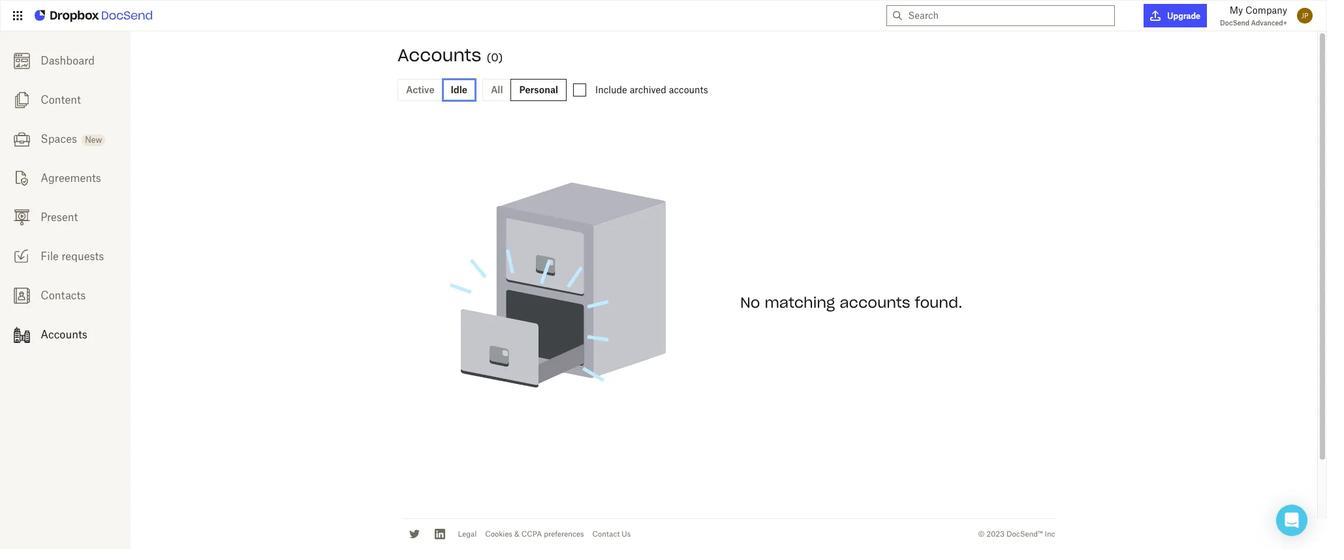 Task type: vqa. For each thing, say whether or not it's contained in the screenshot.
2nd Account
no



Task type: describe. For each thing, give the bounding box(es) containing it.
accounts for archived
[[669, 84, 708, 95]]

file requests
[[41, 250, 104, 263]]

include
[[595, 84, 627, 95]]

contact us link
[[593, 530, 631, 539]]

accounts for accounts
[[41, 328, 87, 341]]

receive image
[[13, 249, 30, 265]]

jp button
[[1294, 5, 1316, 27]]

inc
[[1045, 530, 1055, 539]]

spaces new
[[41, 133, 102, 146]]

preferences
[[544, 530, 584, 539]]

contacts link
[[0, 276, 131, 315]]

agreements
[[41, 172, 101, 185]]

include archived accounts
[[595, 84, 708, 95]]

my
[[1230, 5, 1243, 16]]

sidebar documents image
[[13, 92, 30, 108]]

personal button
[[511, 79, 567, 101]]

cookies & ccpa preferences link
[[485, 530, 584, 539]]

content link
[[0, 80, 131, 119]]

idle
[[451, 84, 467, 95]]

sidebar ndas image
[[13, 170, 30, 187]]

my company docsend advanced+
[[1220, 5, 1287, 27]]

docsend
[[1220, 19, 1250, 27]]

upgrade button
[[1144, 4, 1207, 27]]

accounts (0)
[[398, 44, 503, 66]]

sidebar dashboard image
[[13, 53, 30, 69]]

© 2023 docsend™ inc
[[978, 530, 1055, 539]]

legal
[[458, 530, 477, 539]]

found.
[[915, 294, 963, 312]]

cookies & ccpa preferences
[[485, 530, 584, 539]]

content
[[41, 93, 81, 106]]

contact us
[[593, 530, 631, 539]]

company
[[1246, 5, 1287, 16]]

accounts for accounts (0)
[[398, 44, 481, 66]]

contacts
[[41, 289, 86, 302]]



Task type: locate. For each thing, give the bounding box(es) containing it.
&
[[514, 530, 520, 539]]

sidebar accounts image
[[13, 327, 30, 343]]

accounts left found.
[[840, 294, 910, 312]]

accounts right archived
[[669, 84, 708, 95]]

active
[[406, 84, 435, 95]]

1 horizontal spatial accounts
[[840, 294, 910, 312]]

1 vertical spatial accounts
[[41, 328, 87, 341]]

legal link
[[458, 530, 477, 539]]

idle button
[[442, 79, 476, 101]]

sidebar contacts image
[[13, 288, 30, 304]]

upgrade image
[[1151, 10, 1161, 21]]

Search text field
[[908, 6, 1109, 25]]

(0)
[[487, 51, 503, 64]]

requests
[[62, 250, 104, 263]]

0 vertical spatial accounts
[[669, 84, 708, 95]]

accounts for matching
[[840, 294, 910, 312]]

all
[[491, 84, 503, 95]]

cookies
[[485, 530, 513, 539]]

©
[[978, 530, 985, 539]]

2023
[[987, 530, 1005, 539]]

ccpa
[[521, 530, 542, 539]]

sidebar present image
[[13, 209, 30, 226]]

us
[[622, 530, 631, 539]]

jp
[[1302, 12, 1309, 20]]

0 horizontal spatial accounts
[[41, 328, 87, 341]]

present link
[[0, 198, 131, 237]]

accounts up active
[[398, 44, 481, 66]]

archived
[[630, 84, 667, 95]]

advanced+
[[1251, 19, 1287, 27]]

upgrade
[[1168, 11, 1201, 21]]

1 vertical spatial accounts
[[840, 294, 910, 312]]

spaces
[[41, 133, 77, 146]]

no matching accounts found.
[[740, 294, 963, 312]]

file requests link
[[0, 237, 131, 276]]

0 horizontal spatial accounts
[[669, 84, 708, 95]]

matching
[[765, 294, 835, 312]]

0 vertical spatial accounts
[[398, 44, 481, 66]]

contact
[[593, 530, 620, 539]]

file
[[41, 250, 59, 263]]

no
[[740, 294, 760, 312]]

docsend™
[[1007, 530, 1043, 539]]

new
[[85, 135, 102, 145]]

checkbox unchecked image
[[573, 84, 586, 97]]

all button
[[482, 79, 511, 101]]

dashboard link
[[0, 41, 131, 80]]

agreements link
[[0, 159, 131, 198]]

accounts down contacts
[[41, 328, 87, 341]]

present
[[41, 211, 78, 224]]

sidebar spaces image
[[13, 131, 30, 147]]

accounts
[[398, 44, 481, 66], [41, 328, 87, 341]]

accounts
[[669, 84, 708, 95], [840, 294, 910, 312]]

personal
[[519, 84, 558, 95]]

1 horizontal spatial accounts
[[398, 44, 481, 66]]

accounts link
[[0, 315, 131, 355]]

dashboard
[[41, 54, 95, 67]]

active button
[[398, 79, 443, 101]]



